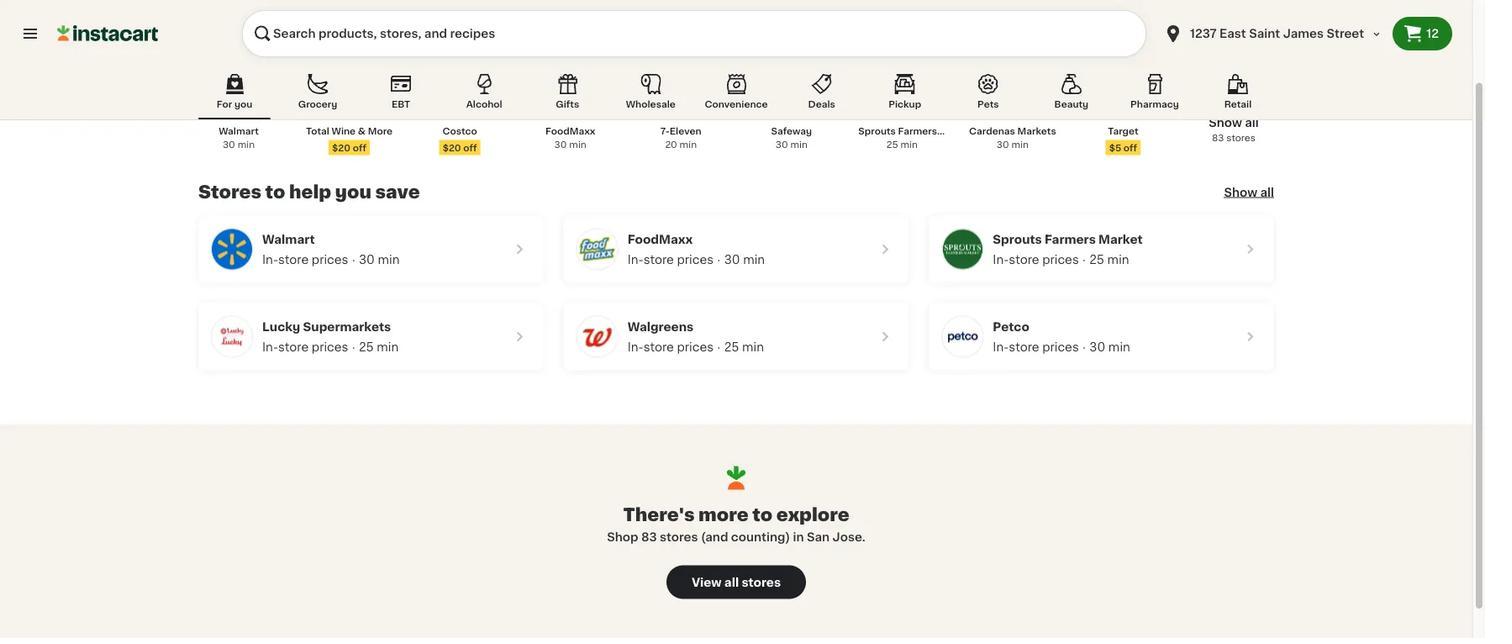 Task type: vqa. For each thing, say whether or not it's contained in the screenshot.
the poached
no



Task type: locate. For each thing, give the bounding box(es) containing it.
in- down "lucky"
[[262, 341, 278, 353]]

1 horizontal spatial you
[[335, 184, 372, 201]]

0 vertical spatial 12
[[1427, 28, 1439, 40]]

eleven
[[670, 127, 702, 136]]

0 horizontal spatial 25 min
[[359, 341, 399, 353]]

show inside popup button
[[1225, 187, 1258, 198]]

show
[[1209, 117, 1243, 129], [1225, 187, 1258, 198]]

walmart for walmart 30 min
[[219, 127, 259, 136]]

market inside sprouts farmers market 25 min
[[940, 127, 973, 136]]

convenience button
[[698, 71, 775, 119]]

sprouts for sprouts farmers market 25 min
[[859, 127, 896, 136]]

None search field
[[242, 10, 1147, 57]]

3 off from the left
[[1124, 143, 1138, 153]]

1 horizontal spatial all
[[1245, 117, 1259, 129]]

you inside 'stores to help you save' tab panel
[[335, 184, 372, 201]]

(and
[[701, 531, 728, 543]]

min inside foodmaxx 30 min
[[569, 140, 587, 150]]

min inside cardenas markets 30 min
[[1012, 140, 1029, 150]]

1 horizontal spatial 25 min
[[724, 341, 764, 353]]

in- right walmart icon
[[262, 254, 278, 266]]

25 inside sprouts farmers market 25 min
[[887, 140, 899, 150]]

sprouts inside sprouts farmers market 25 min
[[859, 127, 896, 136]]

0 horizontal spatial foodmaxx
[[546, 127, 596, 136]]

7-eleven 20 min
[[661, 127, 702, 150]]

all inside button
[[725, 577, 739, 588]]

1 vertical spatial stores
[[660, 531, 698, 543]]

0 horizontal spatial 83
[[642, 531, 657, 543]]

stores to help you save tab panel
[[190, 49, 1283, 371]]

0 horizontal spatial off
[[353, 143, 367, 153]]

in-store prices down sprouts farmers market
[[993, 254, 1079, 266]]

in-store prices down lucky supermarkets
[[262, 341, 348, 353]]

7-
[[661, 127, 670, 136]]

2 vertical spatial all
[[725, 577, 739, 588]]

foodmaxx for foodmaxx 30 min
[[546, 127, 596, 136]]

0 vertical spatial sprouts
[[859, 127, 896, 136]]

1 horizontal spatial stores
[[742, 577, 781, 588]]

1 horizontal spatial market
[[1099, 234, 1143, 246]]

stores down retail
[[1227, 134, 1256, 143]]

1237 east saint james street button
[[1153, 10, 1393, 57], [1164, 10, 1383, 57]]

0 vertical spatial stores
[[1227, 134, 1256, 143]]

2 horizontal spatial 25 min
[[1090, 254, 1130, 266]]

gifts
[[556, 100, 580, 109]]

0 horizontal spatial walmart
[[219, 127, 259, 136]]

0 vertical spatial 83
[[1212, 134, 1225, 143]]

30 inside 'safeway 30 min'
[[776, 140, 788, 150]]

instacart image
[[57, 24, 158, 44]]

2 horizontal spatial all
[[1261, 187, 1275, 198]]

$20
[[332, 143, 351, 153], [443, 143, 461, 153]]

25 for sprouts farmers market
[[1090, 254, 1105, 266]]

12
[[1427, 28, 1439, 40], [265, 56, 275, 66]]

0 vertical spatial all
[[1245, 117, 1259, 129]]

min inside 'safeway 30 min'
[[791, 140, 808, 150]]

in- down walgreens on the bottom of page
[[628, 341, 644, 353]]

in-store prices
[[262, 254, 348, 266], [628, 254, 714, 266], [993, 254, 1079, 266], [262, 341, 348, 353], [628, 341, 714, 353], [993, 341, 1079, 353]]

0 horizontal spatial 30 min
[[359, 254, 400, 266]]

0 horizontal spatial stores
[[660, 531, 698, 543]]

0 vertical spatial foodmaxx
[[546, 127, 596, 136]]

costco
[[443, 127, 477, 136]]

off down & on the top of page
[[353, 143, 367, 153]]

store
[[278, 254, 309, 266], [644, 254, 674, 266], [1009, 254, 1040, 266], [278, 341, 309, 353], [644, 341, 674, 353], [1009, 341, 1040, 353]]

83
[[1212, 134, 1225, 143], [642, 531, 657, 543]]

12 inside button
[[1427, 28, 1439, 40]]

stores down the counting)
[[742, 577, 781, 588]]

retail button
[[1202, 71, 1275, 119]]

petco
[[993, 321, 1030, 333]]

in- down petco
[[993, 341, 1009, 353]]

east
[[1220, 28, 1247, 40]]

1 horizontal spatial 83
[[1212, 134, 1225, 143]]

store for petco
[[1009, 341, 1040, 353]]

sprouts right sprouts farmers market icon
[[993, 234, 1042, 246]]

25 for lucky supermarkets
[[359, 341, 374, 353]]

0 vertical spatial market
[[940, 127, 973, 136]]

1 horizontal spatial $20
[[443, 143, 461, 153]]

you right for
[[234, 100, 253, 109]]

1 horizontal spatial off
[[463, 143, 477, 153]]

pets
[[978, 100, 999, 109]]

walmart
[[219, 127, 259, 136], [262, 234, 315, 246]]

petco image
[[943, 317, 983, 357]]

$20 down "costco"
[[443, 143, 461, 153]]

foodmaxx right foodmaxx icon
[[628, 234, 693, 246]]

0 horizontal spatial 12
[[265, 56, 275, 66]]

safeway 30 min
[[771, 127, 812, 150]]

walmart for walmart
[[262, 234, 315, 246]]

in- right sprouts farmers market icon
[[993, 254, 1009, 266]]

show down retail
[[1209, 117, 1243, 129]]

83 inside there's more to explore shop 83 stores (and counting) in san jose.
[[642, 531, 657, 543]]

store right walmart icon
[[278, 254, 309, 266]]

2 off from the left
[[463, 143, 477, 153]]

store for walmart
[[278, 254, 309, 266]]

0 vertical spatial you
[[234, 100, 253, 109]]

to left help
[[265, 184, 285, 201]]

market
[[940, 127, 973, 136], [1099, 234, 1143, 246]]

store right foodmaxx icon
[[644, 254, 674, 266]]

farmers inside sprouts farmers market 25 min
[[898, 127, 938, 136]]

0 horizontal spatial all
[[725, 577, 739, 588]]

0 horizontal spatial $20
[[332, 143, 351, 153]]

deals
[[808, 100, 836, 109]]

beauty
[[1055, 100, 1089, 109]]

store down sprouts farmers market
[[1009, 254, 1040, 266]]

in-store prices down walgreens on the bottom of page
[[628, 341, 714, 353]]

safeway
[[771, 127, 812, 136]]

1 horizontal spatial 30 min
[[724, 254, 765, 266]]

show all 83 stores
[[1209, 117, 1259, 143]]

0 vertical spatial show
[[1209, 117, 1243, 129]]

you right help
[[335, 184, 372, 201]]

83 down there's on the left
[[642, 531, 657, 543]]

in-store prices for sprouts farmers market
[[993, 254, 1079, 266]]

view all stores
[[692, 577, 781, 588]]

1 horizontal spatial walmart
[[262, 234, 315, 246]]

2 horizontal spatial 30 min
[[1090, 341, 1131, 353]]

store for foodmaxx
[[644, 254, 674, 266]]

&
[[358, 127, 366, 136]]

1 vertical spatial walmart
[[262, 234, 315, 246]]

0 vertical spatial farmers
[[898, 127, 938, 136]]

1237 east saint james street
[[1190, 28, 1365, 40]]

store down walgreens on the bottom of page
[[644, 341, 674, 353]]

shop categories tab list
[[198, 71, 1275, 119]]

0 horizontal spatial farmers
[[898, 127, 938, 136]]

2 vertical spatial stores
[[742, 577, 781, 588]]

30
[[223, 140, 235, 150], [555, 140, 567, 150], [776, 140, 788, 150], [997, 140, 1010, 150], [359, 254, 375, 266], [724, 254, 740, 266], [1090, 341, 1106, 353]]

lucky supermarkets image
[[212, 317, 252, 357]]

0 vertical spatial to
[[265, 184, 285, 201]]

1 vertical spatial you
[[335, 184, 372, 201]]

prices for walmart
[[312, 254, 348, 266]]

foodmaxx for foodmaxx
[[628, 234, 693, 246]]

prices
[[312, 254, 348, 266], [677, 254, 714, 266], [1043, 254, 1079, 266], [312, 341, 348, 353], [677, 341, 714, 353], [1043, 341, 1079, 353]]

to
[[265, 184, 285, 201], [753, 506, 773, 524]]

1 horizontal spatial 12
[[1427, 28, 1439, 40]]

view all stores link
[[667, 566, 806, 599]]

1 vertical spatial all
[[1261, 187, 1275, 198]]

1 vertical spatial 12
[[265, 56, 275, 66]]

off
[[353, 143, 367, 153], [463, 143, 477, 153], [1124, 143, 1138, 153]]

save
[[375, 184, 420, 201]]

2 horizontal spatial stores
[[1227, 134, 1256, 143]]

store down "lucky"
[[278, 341, 309, 353]]

0 horizontal spatial you
[[234, 100, 253, 109]]

sprouts
[[859, 127, 896, 136], [993, 234, 1042, 246]]

all inside show all 83 stores
[[1245, 117, 1259, 129]]

in-store prices down the stores to help you save
[[262, 254, 348, 266]]

james
[[1284, 28, 1324, 40]]

2 $20 from the left
[[443, 143, 461, 153]]

farmers
[[898, 127, 938, 136], [1045, 234, 1096, 246]]

ebt
[[392, 100, 410, 109]]

in-
[[262, 254, 278, 266], [628, 254, 644, 266], [993, 254, 1009, 266], [262, 341, 278, 353], [628, 341, 644, 353], [993, 341, 1009, 353]]

1 horizontal spatial farmers
[[1045, 234, 1096, 246]]

2 horizontal spatial off
[[1124, 143, 1138, 153]]

walmart 30 min
[[219, 127, 259, 150]]

1 vertical spatial 83
[[642, 531, 657, 543]]

supermarkets
[[303, 321, 391, 333]]

off down "costco"
[[463, 143, 477, 153]]

store down petco
[[1009, 341, 1040, 353]]

1 vertical spatial farmers
[[1045, 234, 1096, 246]]

0 vertical spatial walmart
[[219, 127, 259, 136]]

foodmaxx image
[[577, 230, 618, 270]]

off inside target $5 off
[[1124, 143, 1138, 153]]

1 vertical spatial to
[[753, 506, 773, 524]]

in-store prices up walgreens on the bottom of page
[[628, 254, 714, 266]]

0 horizontal spatial sprouts
[[859, 127, 896, 136]]

0 horizontal spatial to
[[265, 184, 285, 201]]

30 inside foodmaxx 30 min
[[555, 140, 567, 150]]

foodmaxx down gifts at the left of page
[[546, 127, 596, 136]]

83 down retail button
[[1212, 134, 1225, 143]]

1 $20 from the left
[[332, 143, 351, 153]]

stores
[[1227, 134, 1256, 143], [660, 531, 698, 543], [742, 577, 781, 588]]

$20 down wine at the left
[[332, 143, 351, 153]]

deals button
[[786, 71, 858, 119]]

prices for sprouts farmers market
[[1043, 254, 1079, 266]]

cardenas markets 30 min
[[969, 127, 1057, 150]]

in- right foodmaxx icon
[[628, 254, 644, 266]]

walmart image
[[212, 230, 252, 270]]

total wine & more $20 off
[[306, 127, 393, 153]]

off inside costco $20 off
[[463, 143, 477, 153]]

25 min
[[1090, 254, 1130, 266], [359, 341, 399, 353], [724, 341, 764, 353]]

min
[[238, 140, 255, 150], [569, 140, 587, 150], [680, 140, 697, 150], [791, 140, 808, 150], [901, 140, 918, 150], [1012, 140, 1029, 150], [378, 254, 400, 266], [743, 254, 765, 266], [1108, 254, 1130, 266], [377, 341, 399, 353], [742, 341, 764, 353], [1109, 341, 1131, 353]]

in-store prices down petco
[[993, 341, 1079, 353]]

in- for petco
[[993, 341, 1009, 353]]

show inside show all 83 stores
[[1209, 117, 1243, 129]]

more
[[699, 506, 749, 524]]

walmart down for you
[[219, 127, 259, 136]]

stores down there's on the left
[[660, 531, 698, 543]]

all inside popup button
[[1261, 187, 1275, 198]]

all for show all
[[1261, 187, 1275, 198]]

min inside 7-eleven 20 min
[[680, 140, 697, 150]]

1 horizontal spatial foodmaxx
[[628, 234, 693, 246]]

help
[[289, 184, 331, 201]]

for you
[[217, 100, 253, 109]]

1 horizontal spatial sprouts
[[993, 234, 1042, 246]]

prices for foodmaxx
[[677, 254, 714, 266]]

1 vertical spatial show
[[1225, 187, 1258, 198]]

off right the $5
[[1124, 143, 1138, 153]]

sprouts down the pickup
[[859, 127, 896, 136]]

1 vertical spatial market
[[1099, 234, 1143, 246]]

1 horizontal spatial to
[[753, 506, 773, 524]]

there's
[[623, 506, 695, 524]]

1 vertical spatial foodmaxx
[[628, 234, 693, 246]]

show down show all 83 stores
[[1225, 187, 1258, 198]]

in-store prices for walgreens
[[628, 341, 714, 353]]

foodmaxx
[[546, 127, 596, 136], [628, 234, 693, 246]]

counting)
[[731, 531, 790, 543]]

cardenas
[[969, 127, 1016, 136]]

walmart down the stores to help you save
[[262, 234, 315, 246]]

you
[[234, 100, 253, 109], [335, 184, 372, 201]]

to up the counting)
[[753, 506, 773, 524]]

1 vertical spatial sprouts
[[993, 234, 1042, 246]]

30 inside cardenas markets 30 min
[[997, 140, 1010, 150]]

1 off from the left
[[353, 143, 367, 153]]

0 horizontal spatial market
[[940, 127, 973, 136]]

stores inside there's more to explore shop 83 stores (and counting) in san jose.
[[660, 531, 698, 543]]

street
[[1327, 28, 1365, 40]]



Task type: describe. For each thing, give the bounding box(es) containing it.
all for show all 83 stores
[[1245, 117, 1259, 129]]

in-store prices for walmart
[[262, 254, 348, 266]]

shop
[[607, 531, 639, 543]]

explore
[[777, 506, 850, 524]]

grocery
[[298, 100, 337, 109]]

gifts button
[[532, 71, 604, 119]]

farmers for sprouts farmers market 25 min
[[898, 127, 938, 136]]

sprouts for sprouts farmers market
[[993, 234, 1042, 246]]

pickup
[[889, 100, 922, 109]]

convenience
[[705, 100, 768, 109]]

sprouts farmers market 25 min
[[859, 127, 973, 150]]

store for sprouts farmers market
[[1009, 254, 1040, 266]]

to inside there's more to explore shop 83 stores (and counting) in san jose.
[[753, 506, 773, 524]]

foodmaxx 30 min
[[546, 127, 596, 150]]

for
[[217, 100, 232, 109]]

san
[[807, 531, 830, 543]]

in-store prices for petco
[[993, 341, 1079, 353]]

2 1237 east saint james street button from the left
[[1164, 10, 1383, 57]]

83 inside show all 83 stores
[[1212, 134, 1225, 143]]

for you button
[[198, 71, 271, 119]]

total
[[306, 127, 330, 136]]

in
[[793, 531, 804, 543]]

stores to help you save
[[198, 184, 420, 201]]

$5
[[1110, 143, 1122, 153]]

walgreens
[[628, 321, 694, 333]]

stores inside show all 83 stores
[[1227, 134, 1256, 143]]

store for walgreens
[[644, 341, 674, 353]]

sprouts farmers market image
[[943, 230, 983, 270]]

wholesale
[[626, 100, 676, 109]]

costco $20 off
[[443, 127, 477, 153]]

wholesale button
[[615, 71, 687, 119]]

store for lucky supermarkets
[[278, 341, 309, 353]]

prices for petco
[[1043, 341, 1079, 353]]

market for sprouts farmers market 25 min
[[940, 127, 973, 136]]

pets button
[[952, 71, 1025, 119]]

off for costco $20 off
[[463, 143, 477, 153]]

view all stores button
[[667, 566, 806, 599]]

ebt button
[[365, 71, 437, 119]]

min inside sprouts farmers market 25 min
[[901, 140, 918, 150]]

pharmacy button
[[1119, 71, 1191, 119]]

lucky
[[262, 321, 300, 333]]

farmers for sprouts farmers market
[[1045, 234, 1096, 246]]

$20 inside total wine & more $20 off
[[332, 143, 351, 153]]

markets
[[1018, 127, 1057, 136]]

grocery button
[[282, 71, 354, 119]]

show all button
[[1225, 184, 1275, 201]]

show for show all 83 stores
[[1209, 117, 1243, 129]]

show for show all
[[1225, 187, 1258, 198]]

show all
[[1225, 187, 1275, 198]]

in- for sprouts farmers market
[[993, 254, 1009, 266]]

30 min for foodmaxx
[[724, 254, 765, 266]]

alcohol
[[466, 100, 502, 109]]

30 min for walmart
[[359, 254, 400, 266]]

off inside total wine & more $20 off
[[353, 143, 367, 153]]

view
[[692, 577, 722, 588]]

in- for walmart
[[262, 254, 278, 266]]

pharmacy
[[1131, 100, 1179, 109]]

in- for walgreens
[[628, 341, 644, 353]]

lucky supermarkets
[[262, 321, 391, 333]]

more
[[368, 127, 393, 136]]

25 min for farmers
[[1090, 254, 1130, 266]]

beauty button
[[1036, 71, 1108, 119]]

20
[[665, 140, 678, 150]]

1 1237 east saint james street button from the left
[[1153, 10, 1393, 57]]

alcohol button
[[448, 71, 521, 119]]

stores
[[198, 184, 261, 201]]

to inside tab panel
[[265, 184, 285, 201]]

12 button
[[1393, 17, 1453, 50]]

sprouts farmers market
[[993, 234, 1143, 246]]

jose.
[[833, 531, 866, 543]]

target
[[1108, 127, 1139, 136]]

all for view all stores
[[725, 577, 739, 588]]

you inside for you button
[[234, 100, 253, 109]]

pickup button
[[869, 71, 941, 119]]

wine
[[332, 127, 356, 136]]

$20 inside costco $20 off
[[443, 143, 461, 153]]

in- for lucky supermarkets
[[262, 341, 278, 353]]

off for target $5 off
[[1124, 143, 1138, 153]]

there's more to explore shop 83 stores (and counting) in san jose.
[[607, 506, 866, 543]]

25 min for supermarkets
[[359, 341, 399, 353]]

in-store prices for lucky supermarkets
[[262, 341, 348, 353]]

25 for walgreens
[[724, 341, 739, 353]]

retail
[[1225, 100, 1252, 109]]

prices for walgreens
[[677, 341, 714, 353]]

min inside walmart 30 min
[[238, 140, 255, 150]]

12 inside 'stores to help you save' tab panel
[[265, 56, 275, 66]]

market for sprouts farmers market
[[1099, 234, 1143, 246]]

in- for foodmaxx
[[628, 254, 644, 266]]

prices for lucky supermarkets
[[312, 341, 348, 353]]

target $5 off
[[1108, 127, 1139, 153]]

30 min for petco
[[1090, 341, 1131, 353]]

1237
[[1190, 28, 1217, 40]]

Search field
[[242, 10, 1147, 57]]

30 inside walmart 30 min
[[223, 140, 235, 150]]

saint
[[1249, 28, 1281, 40]]

stores inside button
[[742, 577, 781, 588]]

in-store prices for foodmaxx
[[628, 254, 714, 266]]

walgreens image
[[577, 317, 618, 357]]



